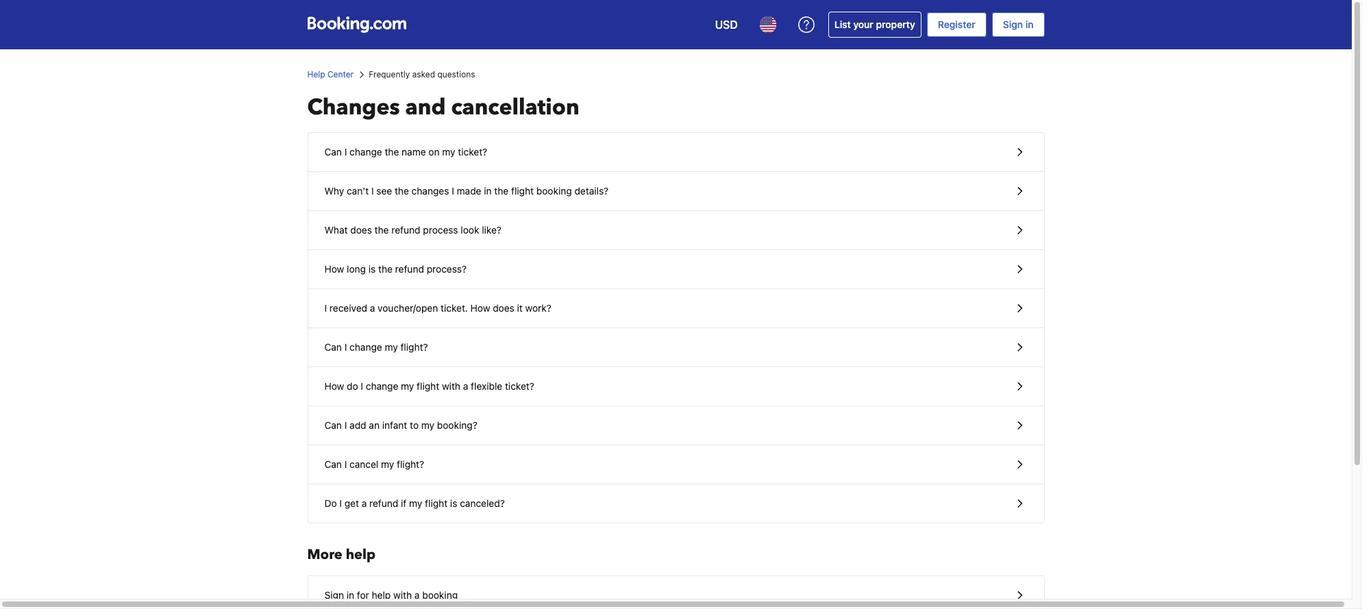 Task type: locate. For each thing, give the bounding box(es) containing it.
do i get a refund if my flight is canceled? button
[[308, 485, 1044, 523]]

ticket? right "flexible" on the left
[[505, 380, 535, 392]]

change up can't
[[350, 146, 382, 158]]

0 vertical spatial help
[[346, 546, 376, 564]]

0 vertical spatial flight
[[511, 185, 534, 197]]

ticket?
[[458, 146, 488, 158], [505, 380, 535, 392]]

my right cancel
[[381, 459, 394, 470]]

refund left process
[[392, 224, 421, 236]]

list
[[835, 19, 851, 30]]

with right for
[[394, 590, 412, 601]]

my inside can i change the name on my ticket? button
[[442, 146, 456, 158]]

work?
[[526, 302, 552, 314]]

cancellation
[[451, 93, 580, 123]]

1 vertical spatial flight?
[[397, 459, 424, 470]]

1 horizontal spatial ticket?
[[505, 380, 535, 392]]

i received a voucher/open ticket. how does it work?
[[325, 302, 552, 314]]

refund
[[392, 224, 421, 236], [395, 263, 424, 275], [370, 498, 399, 509]]

add
[[350, 420, 367, 431]]

0 vertical spatial how
[[325, 263, 344, 275]]

1 horizontal spatial is
[[450, 498, 458, 509]]

my right "on"
[[442, 146, 456, 158]]

with inside "link"
[[394, 590, 412, 601]]

flight? down to on the bottom
[[397, 459, 424, 470]]

1 vertical spatial how
[[471, 302, 491, 314]]

sign in for help with a booking
[[325, 590, 458, 601]]

questions
[[438, 69, 475, 80]]

in for sign in for help with a booking
[[347, 590, 355, 601]]

my right to on the bottom
[[422, 420, 435, 431]]

can left add
[[325, 420, 342, 431]]

how inside 'how long is the refund process?' button
[[325, 263, 344, 275]]

ticket.
[[441, 302, 468, 314]]

does
[[351, 224, 372, 236], [493, 302, 515, 314]]

0 vertical spatial with
[[442, 380, 461, 392]]

1 vertical spatial does
[[493, 302, 515, 314]]

help
[[346, 546, 376, 564], [372, 590, 391, 601]]

flight right if
[[425, 498, 448, 509]]

does right the what
[[351, 224, 372, 236]]

process?
[[427, 263, 467, 275]]

1 horizontal spatial with
[[442, 380, 461, 392]]

can for can i add an infant to my booking?
[[325, 420, 342, 431]]

the right long
[[378, 263, 393, 275]]

2 can from the top
[[325, 341, 342, 353]]

is right long
[[369, 263, 376, 275]]

sign inside sign in link
[[1004, 19, 1024, 30]]

how
[[325, 263, 344, 275], [471, 302, 491, 314], [325, 380, 344, 392]]

in for sign in
[[1026, 19, 1034, 30]]

1 can from the top
[[325, 146, 342, 158]]

change for the
[[350, 146, 382, 158]]

a left "flexible" on the left
[[463, 380, 469, 392]]

how right the ticket.
[[471, 302, 491, 314]]

canceled?
[[460, 498, 505, 509]]

flight? for can i change my flight?
[[401, 341, 428, 353]]

refund for if
[[370, 498, 399, 509]]

flight?
[[401, 341, 428, 353], [397, 459, 424, 470]]

the down see
[[375, 224, 389, 236]]

change
[[350, 146, 382, 158], [350, 341, 382, 353], [366, 380, 399, 392]]

my down voucher/open
[[385, 341, 398, 353]]

the
[[385, 146, 399, 158], [395, 185, 409, 197], [495, 185, 509, 197], [375, 224, 389, 236], [378, 263, 393, 275]]

cancel
[[350, 459, 379, 470]]

is
[[369, 263, 376, 275], [450, 498, 458, 509]]

sign right register
[[1004, 19, 1024, 30]]

booking
[[537, 185, 572, 197], [422, 590, 458, 601]]

help center
[[307, 69, 354, 80]]

0 horizontal spatial is
[[369, 263, 376, 275]]

refund left process?
[[395, 263, 424, 275]]

how do i change my flight with a flexible ticket?
[[325, 380, 535, 392]]

2 vertical spatial how
[[325, 380, 344, 392]]

my inside how do i change my flight with a flexible ticket? button
[[401, 380, 414, 392]]

3 can from the top
[[325, 420, 342, 431]]

1 vertical spatial ticket?
[[505, 380, 535, 392]]

flight? down voucher/open
[[401, 341, 428, 353]]

0 vertical spatial flight?
[[401, 341, 428, 353]]

0 vertical spatial sign
[[1004, 19, 1024, 30]]

1 vertical spatial refund
[[395, 263, 424, 275]]

can for can i cancel my flight?
[[325, 459, 342, 470]]

1 horizontal spatial does
[[493, 302, 515, 314]]

4 can from the top
[[325, 459, 342, 470]]

do
[[347, 380, 358, 392]]

1 vertical spatial booking
[[422, 590, 458, 601]]

0 horizontal spatial with
[[394, 590, 412, 601]]

in inside "link"
[[347, 590, 355, 601]]

can for can i change the name on my ticket?
[[325, 146, 342, 158]]

1 horizontal spatial sign
[[1004, 19, 1024, 30]]

the inside what does the refund process look like? button
[[375, 224, 389, 236]]

property
[[877, 19, 916, 30]]

1 vertical spatial change
[[350, 341, 382, 353]]

refund left if
[[370, 498, 399, 509]]

flight
[[511, 185, 534, 197], [417, 380, 440, 392], [425, 498, 448, 509]]

can i add an infant to my booking? button
[[308, 407, 1044, 446]]

with left "flexible" on the left
[[442, 380, 461, 392]]

0 horizontal spatial in
[[347, 590, 355, 601]]

0 horizontal spatial does
[[351, 224, 372, 236]]

help center button
[[307, 69, 354, 81]]

how long is the refund process?
[[325, 263, 467, 275]]

does left it
[[493, 302, 515, 314]]

my
[[442, 146, 456, 158], [385, 341, 398, 353], [401, 380, 414, 392], [422, 420, 435, 431], [381, 459, 394, 470], [409, 498, 423, 509]]

can down received
[[325, 341, 342, 353]]

the right see
[[395, 185, 409, 197]]

my inside can i change my flight? button
[[385, 341, 398, 353]]

can left cancel
[[325, 459, 342, 470]]

1 vertical spatial with
[[394, 590, 412, 601]]

is left the canceled?
[[450, 498, 458, 509]]

for
[[357, 590, 369, 601]]

can up why
[[325, 146, 342, 158]]

sign in for help with a booking link
[[308, 577, 1044, 609]]

does inside i received a voucher/open ticket. how does it work? button
[[493, 302, 515, 314]]

name
[[402, 146, 426, 158]]

ticket? right "on"
[[458, 146, 488, 158]]

0 horizontal spatial booking
[[422, 590, 458, 601]]

my right if
[[409, 498, 423, 509]]

get
[[345, 498, 359, 509]]

sign in for help with a booking button
[[308, 577, 1044, 609]]

a right for
[[415, 590, 420, 601]]

can i change my flight? button
[[308, 328, 1044, 367]]

do i get a refund if my flight is canceled?
[[325, 498, 505, 509]]

change up do
[[350, 341, 382, 353]]

more
[[307, 546, 343, 564]]

how left long
[[325, 263, 344, 275]]

0 vertical spatial change
[[350, 146, 382, 158]]

1 vertical spatial sign
[[325, 590, 344, 601]]

sign
[[1004, 19, 1024, 30], [325, 590, 344, 601]]

long
[[347, 263, 366, 275]]

why
[[325, 185, 344, 197]]

how long is the refund process? button
[[308, 250, 1044, 289]]

i
[[345, 146, 347, 158], [372, 185, 374, 197], [452, 185, 454, 197], [325, 302, 327, 314], [345, 341, 347, 353], [361, 380, 363, 392], [345, 420, 347, 431], [345, 459, 347, 470], [340, 498, 342, 509]]

sign inside sign in for help with a booking "link"
[[325, 590, 344, 601]]

2 horizontal spatial in
[[1026, 19, 1034, 30]]

1 vertical spatial help
[[372, 590, 391, 601]]

how inside how do i change my flight with a flexible ticket? button
[[325, 380, 344, 392]]

details?
[[575, 185, 609, 197]]

0 vertical spatial ticket?
[[458, 146, 488, 158]]

in
[[1026, 19, 1034, 30], [484, 185, 492, 197], [347, 590, 355, 601]]

can
[[325, 146, 342, 158], [325, 341, 342, 353], [325, 420, 342, 431], [325, 459, 342, 470]]

2 vertical spatial flight
[[425, 498, 448, 509]]

flight up to on the bottom
[[417, 380, 440, 392]]

2 vertical spatial refund
[[370, 498, 399, 509]]

with
[[442, 380, 461, 392], [394, 590, 412, 601]]

a
[[370, 302, 375, 314], [463, 380, 469, 392], [362, 498, 367, 509], [415, 590, 420, 601]]

center
[[328, 69, 354, 80]]

help right for
[[372, 590, 391, 601]]

1 horizontal spatial in
[[484, 185, 492, 197]]

0 horizontal spatial sign
[[325, 590, 344, 601]]

change right do
[[366, 380, 399, 392]]

flight right made
[[511, 185, 534, 197]]

2 vertical spatial in
[[347, 590, 355, 601]]

0 vertical spatial does
[[351, 224, 372, 236]]

register
[[938, 19, 976, 30]]

how inside i received a voucher/open ticket. how does it work? button
[[471, 302, 491, 314]]

how left do
[[325, 380, 344, 392]]

help right more
[[346, 546, 376, 564]]

my inside can i add an infant to my booking? button
[[422, 420, 435, 431]]

sign left for
[[325, 590, 344, 601]]

0 vertical spatial in
[[1026, 19, 1034, 30]]

my up 'can i add an infant to my booking?'
[[401, 380, 414, 392]]

1 vertical spatial is
[[450, 498, 458, 509]]

the left name
[[385, 146, 399, 158]]

1 horizontal spatial booking
[[537, 185, 572, 197]]

what
[[325, 224, 348, 236]]



Task type: vqa. For each thing, say whether or not it's contained in the screenshot.
an
yes



Task type: describe. For each thing, give the bounding box(es) containing it.
changes
[[307, 93, 400, 123]]

does inside what does the refund process look like? button
[[351, 224, 372, 236]]

the inside can i change the name on my ticket? button
[[385, 146, 399, 158]]

why can't i see the changes i made in the flight booking details?
[[325, 185, 609, 197]]

look
[[461, 224, 480, 236]]

asked
[[413, 69, 435, 80]]

how for how do i change my flight with a flexible ticket?
[[325, 380, 344, 392]]

how for how long is the refund process?
[[325, 263, 344, 275]]

help inside "link"
[[372, 590, 391, 601]]

see
[[377, 185, 392, 197]]

can i cancel my flight? button
[[308, 446, 1044, 485]]

sign for sign in for help with a booking
[[325, 590, 344, 601]]

to
[[410, 420, 419, 431]]

list your property
[[835, 19, 916, 30]]

0 horizontal spatial ticket?
[[458, 146, 488, 158]]

it
[[517, 302, 523, 314]]

booking inside "link"
[[422, 590, 458, 601]]

help
[[307, 69, 325, 80]]

1 vertical spatial flight
[[417, 380, 440, 392]]

what does the refund process look like?
[[325, 224, 502, 236]]

frequently asked questions
[[369, 69, 475, 80]]

can for can i change my flight?
[[325, 341, 342, 353]]

0 vertical spatial booking
[[537, 185, 572, 197]]

changes
[[412, 185, 449, 197]]

more help
[[307, 546, 376, 564]]

2 vertical spatial change
[[366, 380, 399, 392]]

register link
[[927, 12, 987, 37]]

on
[[429, 146, 440, 158]]

can i change the name on my ticket?
[[325, 146, 488, 158]]

an
[[369, 420, 380, 431]]

flight? for can i cancel my flight?
[[397, 459, 424, 470]]

made
[[457, 185, 482, 197]]

the inside 'how long is the refund process?' button
[[378, 263, 393, 275]]

usd
[[716, 19, 738, 31]]

sign in
[[1004, 19, 1034, 30]]

can i change the name on my ticket? button
[[308, 133, 1044, 172]]

usd button
[[707, 8, 746, 41]]

infant
[[382, 420, 407, 431]]

sign in link
[[993, 12, 1045, 37]]

a right get
[[362, 498, 367, 509]]

what does the refund process look like? button
[[308, 211, 1044, 250]]

process
[[423, 224, 458, 236]]

why can't i see the changes i made in the flight booking details? button
[[308, 172, 1044, 211]]

booking.com online hotel reservations image
[[307, 16, 406, 33]]

booking?
[[437, 420, 478, 431]]

and
[[406, 93, 446, 123]]

the right made
[[495, 185, 509, 197]]

flexible
[[471, 380, 503, 392]]

your
[[854, 19, 874, 30]]

changes and cancellation
[[307, 93, 580, 123]]

change for my
[[350, 341, 382, 353]]

if
[[401, 498, 407, 509]]

how do i change my flight with a flexible ticket? button
[[308, 367, 1044, 407]]

refund for process?
[[395, 263, 424, 275]]

like?
[[482, 224, 502, 236]]

a right received
[[370, 302, 375, 314]]

frequently
[[369, 69, 410, 80]]

can i add an infant to my booking?
[[325, 420, 478, 431]]

a inside "link"
[[415, 590, 420, 601]]

my inside can i cancel my flight? button
[[381, 459, 394, 470]]

can i cancel my flight?
[[325, 459, 424, 470]]

sign for sign in
[[1004, 19, 1024, 30]]

received
[[330, 302, 367, 314]]

list your property link
[[829, 12, 922, 38]]

voucher/open
[[378, 302, 438, 314]]

can't
[[347, 185, 369, 197]]

1 vertical spatial in
[[484, 185, 492, 197]]

i received a voucher/open ticket. how does it work? button
[[308, 289, 1044, 328]]

0 vertical spatial is
[[369, 263, 376, 275]]

0 vertical spatial refund
[[392, 224, 421, 236]]

my inside "do i get a refund if my flight is canceled?" button
[[409, 498, 423, 509]]

do
[[325, 498, 337, 509]]

can i change my flight?
[[325, 341, 428, 353]]



